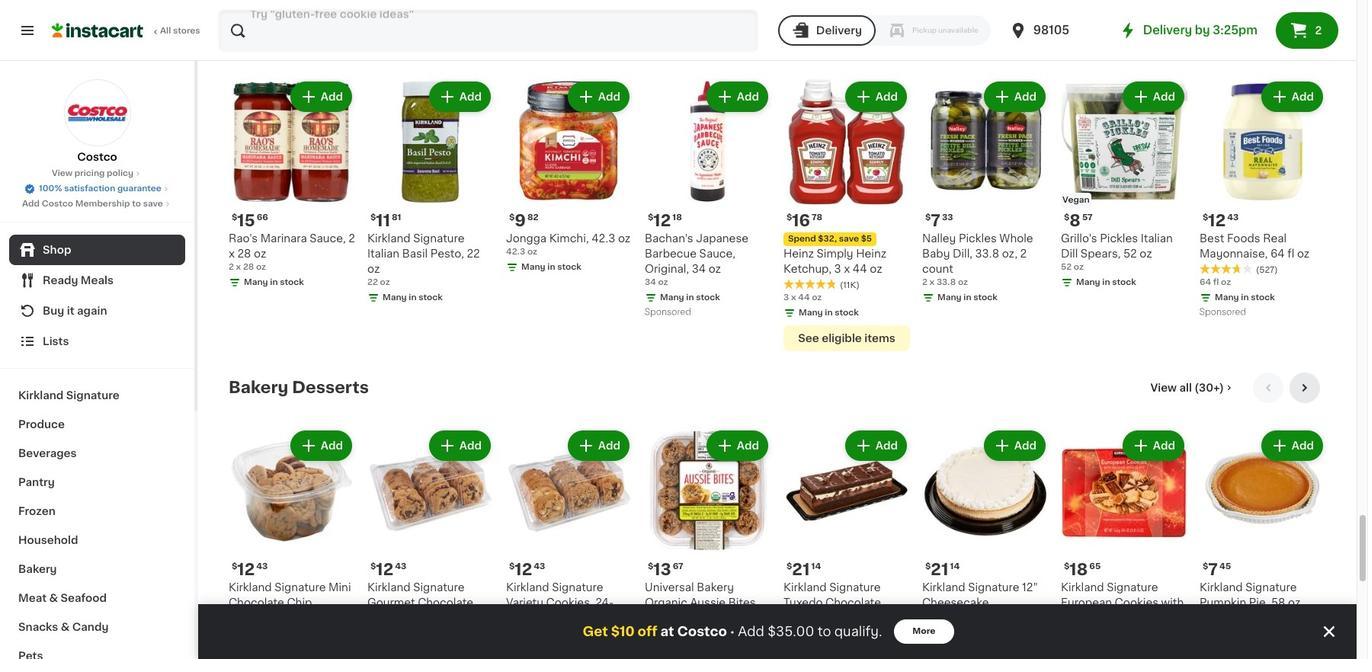 Task type: describe. For each thing, give the bounding box(es) containing it.
cookies, for gourmet
[[405, 613, 451, 624]]

chocolate inside kirkland signature tuxedo chocolate mousse cake
[[826, 598, 881, 608]]

vegan
[[1063, 196, 1090, 204]]

chocolate for 60
[[229, 598, 284, 608]]

2 heinz from the left
[[857, 248, 887, 259]]

2 inside button
[[1316, 25, 1322, 36]]

stock down the rao's marinara sauce, 2 x 28 oz 2 x 28 oz
[[280, 278, 304, 286]]

add inside add costco membership to save link
[[22, 200, 40, 208]]

many down cheesecake
[[938, 615, 962, 624]]

in down "cake"
[[825, 630, 833, 639]]

nalley
[[923, 233, 957, 244]]

sponsored badge image for $ 12 43
[[1200, 308, 1246, 317]]

2 button
[[1277, 12, 1339, 49]]

$ for kirkland signature mini chocolate chip cookies, 60 ct
[[232, 563, 237, 571]]

pie,
[[1250, 598, 1269, 608]]

add button for grillo's pickles italian dill spears, 52 oz
[[1125, 83, 1183, 110]]

bachan's
[[645, 233, 694, 244]]

$ for kirkland signature variety cookies, 24- count
[[509, 563, 515, 571]]

58
[[1272, 598, 1286, 608]]

kirkland signature pumpkin pie, 58 oz
[[1200, 582, 1301, 608]]

1 horizontal spatial 22
[[467, 248, 480, 259]]

product group containing 11
[[368, 78, 494, 307]]

24
[[454, 613, 467, 624]]

bites,
[[729, 598, 759, 608]]

view all (30+) button
[[1145, 373, 1241, 403]]

grillo's
[[1061, 233, 1098, 244]]

all stores link
[[52, 9, 201, 52]]

cheesecake
[[923, 598, 989, 608]]

lists link
[[9, 326, 185, 357]]

many in stock down nalley pickles whole baby dill, 33.8 oz, 2 count 2 x 33.8 oz
[[938, 293, 998, 302]]

signature for kirkland signature
[[66, 390, 119, 401]]

$ for nalley pickles whole baby dill, 33.8 oz, 2 count
[[926, 213, 931, 222]]

real
[[1264, 233, 1287, 244]]

delivery button
[[778, 15, 876, 46]]

signature for kirkland signature pumpkin pie, 58 oz
[[1246, 582, 1297, 593]]

2 30 from the top
[[645, 627, 657, 636]]

many in stock down 64 fl oz
[[1216, 293, 1276, 302]]

sauce, inside the rao's marinara sauce, 2 x 28 oz 2 x 28 oz
[[310, 233, 346, 244]]

item carousel region containing bakery desserts
[[229, 373, 1327, 660]]

pantry link
[[9, 468, 185, 497]]

rao's
[[229, 233, 258, 244]]

meat & seafood
[[18, 593, 107, 604]]

many in stock down original,
[[660, 293, 721, 302]]

49.4
[[1061, 628, 1086, 639]]

stock down kirkland signature 12" cheesecake
[[974, 615, 998, 624]]

many down kirkland signature italian basil pesto, 22 oz 22 oz
[[383, 293, 407, 302]]

kirkland signature tuxedo chocolate mousse cake
[[784, 582, 881, 624]]

18 inside product group
[[1070, 562, 1088, 578]]

many in stock down at
[[660, 643, 721, 651]]

kirkland for kirkland signature 12" cheesecake
[[923, 582, 966, 593]]

$ 21 14 for kirkland signature 12" cheesecake
[[926, 562, 960, 578]]

gourmet
[[368, 598, 415, 608]]

Search field
[[220, 11, 757, 50]]

stock down kirkland signature variety cookies, 24- count
[[558, 643, 582, 651]]

many down variety at the left of the page
[[522, 643, 546, 651]]

snacks & candy
[[18, 622, 109, 633]]

stock down kirkland signature italian basil pesto, 22 oz 22 oz
[[419, 293, 443, 302]]

pickles for 8
[[1101, 233, 1139, 244]]

at
[[661, 626, 675, 638]]

kirkland for kirkland signature pumpkin pie, 58 oz
[[1200, 582, 1243, 593]]

basil
[[402, 248, 428, 259]]

view inside 'link'
[[52, 169, 72, 178]]

many down dill,
[[938, 293, 962, 302]]

$ 12 43 for best foods real mayonnaise, 64 fl oz
[[1203, 213, 1239, 229]]

12 for bachan's japanese barbecue sauce, original, 34 oz
[[654, 213, 671, 229]]

costco inside add costco membership to save link
[[42, 200, 73, 208]]

meals
[[81, 275, 114, 286]]

item carousel region containing condiments
[[229, 23, 1327, 360]]

64 fl oz
[[1200, 278, 1232, 286]]

organic
[[645, 598, 688, 608]]

$ for best foods real mayonnaise, 64 fl oz
[[1203, 213, 1209, 222]]

kirkland signature link
[[9, 381, 185, 410]]

$ for spend $32, save $5
[[787, 213, 793, 222]]

signature for kirkland signature european cookies with belgian chocolate, 49.4 oz
[[1107, 582, 1159, 593]]

get $10 off at costco • add $35.00 to qualify.
[[583, 626, 883, 638]]

signature for kirkland signature gourmet chocolate chunk cookies, 24 ct
[[413, 582, 465, 593]]

0 horizontal spatial 3
[[784, 293, 789, 302]]

$ 7 45
[[1203, 562, 1232, 578]]

in down mayonnaise,
[[1242, 293, 1250, 302]]

service type group
[[778, 15, 991, 46]]

stock down grillo's pickles italian dill spears, 52 oz 52 oz on the top of the page
[[1113, 278, 1137, 286]]

(11k)
[[840, 281, 860, 290]]

100% satisfaction guarantee
[[39, 185, 162, 193]]

stock down get $10 off at costco • add $35.00 to qualify.
[[696, 643, 721, 651]]

0 horizontal spatial save
[[143, 200, 163, 208]]

view all (30+)
[[1151, 383, 1225, 393]]

in down jongga kimchi, 42.3 oz 42.3 oz at left
[[548, 263, 556, 271]]

spears,
[[1081, 248, 1121, 259]]

14 for kirkland signature tuxedo chocolate mousse cake
[[812, 563, 821, 571]]

$ 15 66
[[232, 213, 268, 229]]

bakery for bakery
[[18, 564, 57, 575]]

ready meals link
[[9, 265, 185, 296]]

in down original,
[[687, 293, 694, 302]]

kirkland signature 12" cheesecake
[[923, 582, 1039, 608]]

signature for kirkland signature 12" cheesecake
[[969, 582, 1020, 593]]

candy
[[72, 622, 109, 633]]

lists
[[43, 336, 69, 347]]

1 vertical spatial 33.8
[[937, 278, 956, 286]]

add button for kirkland signature tuxedo chocolate mousse cake
[[847, 432, 906, 460]]

64 inside best foods real mayonnaise, 64 fl oz
[[1271, 248, 1285, 259]]

in down spears,
[[1103, 278, 1111, 286]]

all
[[160, 27, 171, 35]]

items
[[865, 333, 896, 344]]

bakery link
[[9, 555, 185, 584]]

$ 12 18
[[648, 213, 682, 229]]

7 for nalley pickles whole baby dill, 33.8 oz, 2 count
[[931, 213, 941, 229]]

stock down nalley pickles whole baby dill, 33.8 oz, 2 count 2 x 33.8 oz
[[974, 293, 998, 302]]

product group containing 8
[[1061, 78, 1188, 292]]

universal bakery organic aussie bites, 30 oz 30 oz
[[645, 582, 759, 636]]

mini
[[329, 582, 351, 593]]

12 for kirkland signature gourmet chocolate chunk cookies, 24 ct
[[376, 562, 394, 578]]

see
[[799, 333, 820, 344]]

to inside get $10 off at costco • add $35.00 to qualify.
[[818, 626, 832, 638]]

many down spears,
[[1077, 278, 1101, 286]]

frozen
[[18, 506, 55, 517]]

cookies
[[1115, 598, 1159, 608]]

bakery inside universal bakery organic aussie bites, 30 oz 30 oz
[[697, 582, 734, 593]]

add for universal bakery organic aussie bites, 30 oz
[[737, 441, 760, 451]]

shop link
[[9, 235, 185, 265]]

stock down "cake"
[[835, 630, 859, 639]]

add button for kirkland signature 12" cheesecake
[[986, 432, 1045, 460]]

0 horizontal spatial 52
[[1061, 263, 1072, 271]]

1 horizontal spatial 34
[[692, 264, 706, 274]]

0 vertical spatial 42.3
[[592, 233, 616, 244]]

stock up see eligible items button
[[835, 309, 859, 317]]

in up eligible on the right
[[825, 309, 833, 317]]

12 for kirkland signature variety cookies, 24- count
[[515, 562, 532, 578]]

in down universal bakery organic aussie bites, 30 oz 30 oz
[[687, 643, 694, 651]]

many in stock down kirkland signature variety cookies, 24- count
[[522, 643, 582, 651]]

many in stock up eligible on the right
[[799, 309, 859, 317]]

beverages link
[[9, 439, 185, 468]]

more
[[913, 628, 936, 636]]

add inside get $10 off at costco • add $35.00 to qualify.
[[738, 626, 765, 638]]

1 vertical spatial 42.3
[[506, 248, 526, 256]]

add button for jongga kimchi, 42.3 oz
[[569, 83, 628, 110]]

household link
[[9, 526, 185, 555]]

pricing
[[75, 169, 105, 178]]

product group containing 13
[[645, 428, 772, 656]]

many in stock down "cake"
[[799, 630, 859, 639]]

bachan's japanese barbecue sauce, original, 34 oz 34 oz
[[645, 233, 749, 286]]

oz,
[[1002, 248, 1018, 259]]

kirkland signature mini chocolate chip cookies, 60 ct
[[229, 582, 351, 624]]

in down nalley pickles whole baby dill, 33.8 oz, 2 count 2 x 33.8 oz
[[964, 293, 972, 302]]

product group containing 18
[[1061, 428, 1188, 656]]

12 for best foods real mayonnaise, 64 fl oz
[[1209, 213, 1226, 229]]

qualify.
[[835, 626, 883, 638]]

see eligible items
[[799, 333, 896, 344]]

jongga
[[506, 233, 547, 244]]

$ for kirkland signature tuxedo chocolate mousse cake
[[787, 563, 793, 571]]

21 for kirkland signature tuxedo chocolate mousse cake
[[793, 562, 810, 578]]

delivery by 3:25pm
[[1144, 24, 1258, 36]]

oz inside kirkland signature european cookies with belgian chocolate, 49.4 oz
[[1088, 628, 1101, 639]]

many down at
[[660, 643, 685, 651]]

3 x 44 oz
[[784, 293, 822, 302]]

signature for kirkland signature variety cookies, 24- count
[[552, 582, 604, 593]]

add for kirkland signature italian basil pesto, 22 oz
[[460, 91, 482, 102]]

rao's marinara sauce, 2 x 28 oz 2 x 28 oz
[[229, 233, 355, 271]]

kirkland for kirkland signature variety cookies, 24- count
[[506, 582, 549, 593]]

1 item carousel region from the top
[[229, 0, 1327, 11]]

13
[[654, 562, 672, 578]]

$10
[[611, 626, 635, 638]]

(40+)
[[1195, 33, 1225, 44]]

buy it again link
[[9, 296, 185, 326]]

all for 12
[[1180, 33, 1192, 44]]

it
[[67, 306, 74, 316]]

ct for 24
[[470, 613, 481, 624]]

grillo's pickles italian dill spears, 52 oz 52 oz
[[1061, 233, 1173, 271]]

$ for bachan's japanese barbecue sauce, original, 34 oz
[[648, 213, 654, 222]]

add for kirkland signature gourmet chocolate chunk cookies, 24 ct
[[460, 441, 482, 451]]

many down jongga
[[522, 263, 546, 271]]

1 vertical spatial 28
[[243, 263, 254, 271]]

add button for kirkland signature gourmet chocolate chunk cookies, 24 ct
[[431, 432, 490, 460]]

barbecue
[[645, 248, 697, 259]]

add for kirkland signature european cookies with belgian chocolate, 49.4 oz
[[1154, 441, 1176, 451]]

$ for grillo's pickles italian dill spears, 52 oz
[[1065, 213, 1070, 222]]

cake
[[829, 613, 856, 624]]

satisfaction
[[64, 185, 115, 193]]

count inside kirkland signature variety cookies, 24- count
[[506, 613, 537, 624]]

produce link
[[9, 410, 185, 439]]

$5
[[861, 235, 872, 243]]

many down rao's
[[244, 278, 268, 286]]

21 for kirkland signature 12" cheesecake
[[931, 562, 949, 578]]

best
[[1200, 233, 1225, 244]]

many in stock down spears,
[[1077, 278, 1137, 286]]

$ 18 65
[[1065, 562, 1101, 578]]

treatment tracker modal dialog
[[198, 605, 1357, 660]]

$ for kirkland signature 12" cheesecake
[[926, 563, 931, 571]]

1 vertical spatial 34
[[645, 278, 656, 286]]

82
[[528, 213, 539, 222]]

many down "mousse"
[[799, 630, 823, 639]]

add button for kirkland signature italian basil pesto, 22 oz
[[431, 83, 490, 110]]

add button for universal bakery organic aussie bites, 30 oz
[[708, 432, 767, 460]]

snacks & candy link
[[9, 613, 185, 642]]

spend $32, save $5
[[788, 235, 872, 243]]

18 inside $ 12 18
[[673, 213, 682, 222]]

oz inside kirkland signature pumpkin pie, 58 oz
[[1289, 598, 1301, 608]]



Task type: locate. For each thing, give the bounding box(es) containing it.
1 horizontal spatial fl
[[1288, 248, 1295, 259]]

0 horizontal spatial 14
[[812, 563, 821, 571]]

2 sponsored badge image from the left
[[1200, 308, 1246, 317]]

fl right mayonnaise,
[[1288, 248, 1295, 259]]

kimchi,
[[550, 233, 589, 244]]

variety
[[506, 598, 544, 608]]

bakery desserts
[[229, 380, 369, 396]]

12 up gourmet
[[376, 562, 394, 578]]

guarantee
[[117, 185, 162, 193]]

& left candy
[[61, 622, 70, 633]]

chunk
[[368, 613, 402, 624]]

off
[[638, 626, 658, 638]]

2 chocolate from the left
[[418, 598, 474, 608]]

kirkland inside kirkland signature 12" cheesecake
[[923, 582, 966, 593]]

0 horizontal spatial sauce,
[[310, 233, 346, 244]]

7 for kirkland signature pumpkin pie, 58 oz
[[1209, 562, 1219, 578]]

0 horizontal spatial 44
[[799, 293, 810, 302]]

$ inside $ 13 67
[[648, 563, 654, 571]]

$ 21 14
[[787, 562, 821, 578], [926, 562, 960, 578]]

italian inside kirkland signature italian basil pesto, 22 oz 22 oz
[[368, 248, 400, 259]]

delivery for delivery
[[817, 25, 862, 36]]

2 $ 21 14 from the left
[[926, 562, 960, 578]]

$ up gourmet
[[371, 563, 376, 571]]

1 vertical spatial 18
[[1070, 562, 1088, 578]]

view left by
[[1151, 33, 1177, 44]]

1 horizontal spatial 3
[[835, 264, 842, 274]]

kirkland inside kirkland signature tuxedo chocolate mousse cake
[[784, 582, 827, 593]]

kirkland signature gourmet chocolate chunk cookies, 24 ct
[[368, 582, 481, 624]]

12 up kirkland signature mini chocolate chip cookies, 60 ct
[[237, 562, 255, 578]]

pantry
[[18, 477, 55, 488]]

x
[[229, 248, 235, 259], [236, 263, 241, 271], [844, 264, 850, 274], [930, 278, 935, 286], [791, 293, 796, 302]]

foods
[[1228, 233, 1261, 244]]

baby
[[923, 248, 951, 259]]

0 vertical spatial 30
[[645, 613, 660, 624]]

3 down simply
[[835, 264, 842, 274]]

43 up kirkland signature mini chocolate chip cookies, 60 ct
[[256, 563, 268, 571]]

1 vertical spatial 7
[[1209, 562, 1219, 578]]

view pricing policy
[[52, 169, 134, 178]]

1 vertical spatial to
[[818, 626, 832, 638]]

43 for kirkland signature variety cookies, 24- count
[[534, 563, 546, 571]]

2 ct from the left
[[470, 613, 481, 624]]

34 down original,
[[645, 278, 656, 286]]

$ up spend
[[787, 213, 793, 222]]

42.3 down jongga
[[506, 248, 526, 256]]

bakery up the meat
[[18, 564, 57, 575]]

signature inside kirkland signature variety cookies, 24- count
[[552, 582, 604, 593]]

$ left 45
[[1203, 563, 1209, 571]]

x inside nalley pickles whole baby dill, 33.8 oz, 2 count 2 x 33.8 oz
[[930, 278, 935, 286]]

0 horizontal spatial ct
[[295, 613, 306, 624]]

delivery for delivery by 3:25pm
[[1144, 24, 1193, 36]]

seafood
[[61, 593, 107, 604]]

1 vertical spatial 3
[[784, 293, 789, 302]]

1 horizontal spatial 7
[[1209, 562, 1219, 578]]

43 for best foods real mayonnaise, 64 fl oz
[[1228, 213, 1239, 222]]

add button
[[292, 83, 351, 110], [431, 83, 490, 110], [569, 83, 628, 110], [708, 83, 767, 110], [847, 83, 906, 110], [986, 83, 1045, 110], [1125, 83, 1183, 110], [1263, 83, 1322, 110], [292, 432, 351, 460], [431, 432, 490, 460], [569, 432, 628, 460], [708, 432, 767, 460], [847, 432, 906, 460], [986, 432, 1045, 460], [1125, 432, 1183, 460], [1263, 432, 1322, 460]]

heinz
[[784, 248, 814, 259], [857, 248, 887, 259]]

42.3
[[592, 233, 616, 244], [506, 248, 526, 256]]

1 vertical spatial 22
[[368, 278, 378, 286]]

ct
[[295, 613, 306, 624], [470, 613, 481, 624]]

1 horizontal spatial to
[[818, 626, 832, 638]]

shop
[[43, 245, 71, 255]]

67
[[673, 563, 684, 571]]

delivery down page 1 of 4 group
[[817, 25, 862, 36]]

many in stock down the rao's marinara sauce, 2 x 28 oz 2 x 28 oz
[[244, 278, 304, 286]]

0 vertical spatial &
[[49, 593, 58, 604]]

costco inside get $10 off at costco • add $35.00 to qualify.
[[678, 626, 727, 638]]

kirkland for kirkland signature italian basil pesto, 22 oz 22 oz
[[368, 233, 411, 244]]

view left '(30+)'
[[1151, 383, 1177, 393]]

kirkland for kirkland signature
[[18, 390, 64, 401]]

1 horizontal spatial costco
[[77, 152, 117, 162]]

18 left the 65
[[1070, 562, 1088, 578]]

produce
[[18, 419, 65, 430]]

oz
[[618, 233, 631, 244], [528, 248, 538, 256], [254, 248, 266, 259], [1140, 248, 1153, 259], [1298, 248, 1310, 259], [256, 263, 266, 271], [1074, 263, 1084, 271], [368, 264, 380, 274], [709, 264, 721, 274], [870, 264, 883, 274], [380, 278, 390, 286], [658, 278, 668, 286], [958, 278, 968, 286], [1222, 278, 1232, 286], [812, 293, 822, 302], [1289, 598, 1301, 608], [662, 613, 675, 624], [659, 627, 669, 636], [1088, 628, 1101, 639]]

kirkland signature italian basil pesto, 22 oz 22 oz
[[368, 233, 480, 286]]

14 up cheesecake
[[951, 563, 960, 571]]

buy it again
[[43, 306, 107, 316]]

0 horizontal spatial 18
[[673, 213, 682, 222]]

signature inside kirkland signature italian basil pesto, 22 oz 22 oz
[[413, 233, 465, 244]]

in down cheesecake
[[964, 615, 972, 624]]

44 down ketchup,
[[799, 293, 810, 302]]

0 horizontal spatial bakery
[[18, 564, 57, 575]]

$ up 'bachan's'
[[648, 213, 654, 222]]

0 vertical spatial costco
[[77, 152, 117, 162]]

chocolate up 24
[[418, 598, 474, 608]]

$ inside $ 12 18
[[648, 213, 654, 222]]

0 vertical spatial 33.8
[[976, 248, 1000, 259]]

1 horizontal spatial heinz
[[857, 248, 887, 259]]

2 vertical spatial item carousel region
[[229, 373, 1327, 660]]

12 up variety at the left of the page
[[515, 562, 532, 578]]

chocolate
[[229, 598, 284, 608], [418, 598, 474, 608], [826, 598, 881, 608]]

0 horizontal spatial count
[[506, 613, 537, 624]]

many in stock
[[522, 263, 582, 271], [244, 278, 304, 286], [1077, 278, 1137, 286], [383, 293, 443, 302], [660, 293, 721, 302], [938, 293, 998, 302], [1216, 293, 1276, 302], [799, 309, 859, 317], [938, 615, 998, 624], [799, 630, 859, 639], [522, 643, 582, 651], [660, 643, 721, 651]]

$ 8 57
[[1065, 213, 1093, 229]]

(527)
[[1257, 266, 1279, 274]]

original,
[[645, 264, 689, 274]]

0 horizontal spatial 33.8
[[937, 278, 956, 286]]

$ inside $ 7 45
[[1203, 563, 1209, 571]]

sponsored badge image
[[645, 308, 691, 317], [1200, 308, 1246, 317]]

signature inside kirkland signature mini chocolate chip cookies, 60 ct
[[275, 582, 326, 593]]

bakery left "desserts"
[[229, 380, 289, 396]]

21 up cheesecake
[[931, 562, 949, 578]]

add for grillo's pickles italian dill spears, 52 oz
[[1154, 91, 1176, 102]]

item carousel region
[[229, 0, 1327, 11], [229, 23, 1327, 360], [229, 373, 1327, 660]]

1 horizontal spatial $ 21 14
[[926, 562, 960, 578]]

3 item carousel region from the top
[[229, 373, 1327, 660]]

cookies,
[[546, 598, 593, 608], [229, 613, 275, 624], [405, 613, 451, 624]]

pickles up spears,
[[1101, 233, 1139, 244]]

add for kirkland signature 12" cheesecake
[[1015, 441, 1037, 451]]

1 horizontal spatial 42.3
[[592, 233, 616, 244]]

$35.00
[[768, 626, 815, 638]]

kirkland for kirkland signature tuxedo chocolate mousse cake
[[784, 582, 827, 593]]

membership
[[75, 200, 130, 208]]

$ for kirkland signature gourmet chocolate chunk cookies, 24 ct
[[371, 563, 376, 571]]

0 vertical spatial italian
[[1141, 233, 1173, 244]]

many in stock down jongga kimchi, 42.3 oz 42.3 oz at left
[[522, 263, 582, 271]]

1 $ 21 14 from the left
[[787, 562, 821, 578]]

7 left 45
[[1209, 562, 1219, 578]]

count inside nalley pickles whole baby dill, 33.8 oz, 2 count 2 x 33.8 oz
[[923, 264, 954, 274]]

1 horizontal spatial bakery
[[229, 380, 289, 396]]

1 pickles from the left
[[959, 233, 997, 244]]

66
[[257, 213, 268, 222]]

12"
[[1023, 582, 1039, 593]]

chocolate up 60
[[229, 598, 284, 608]]

44 inside heinz simply heinz ketchup, 3 x 44 oz
[[853, 264, 868, 274]]

2 14 from the left
[[951, 563, 960, 571]]

cookies, inside kirkland signature mini chocolate chip cookies, 60 ct
[[229, 613, 275, 624]]

1 ct from the left
[[295, 613, 306, 624]]

0 vertical spatial view
[[1151, 33, 1177, 44]]

kirkland for kirkland signature european cookies with belgian chocolate, 49.4 oz
[[1061, 582, 1105, 593]]

product group
[[229, 78, 355, 292], [368, 78, 494, 307], [506, 78, 633, 277], [645, 78, 772, 321], [784, 78, 910, 351], [923, 78, 1049, 307], [1061, 78, 1188, 292], [1200, 78, 1327, 321], [229, 428, 355, 656], [368, 428, 494, 656], [506, 428, 633, 656], [645, 428, 772, 656], [784, 428, 910, 644], [923, 428, 1049, 629], [1061, 428, 1188, 656], [1200, 428, 1327, 641]]

kirkland inside kirkland signature european cookies with belgian chocolate, 49.4 oz
[[1061, 582, 1105, 593]]

0 horizontal spatial &
[[49, 593, 58, 604]]

0 vertical spatial all
[[1180, 33, 1192, 44]]

ct inside kirkland signature mini chocolate chip cookies, 60 ct
[[295, 613, 306, 624]]

2 vertical spatial bakery
[[697, 582, 734, 593]]

$ for jongga kimchi, 42.3 oz
[[509, 213, 515, 222]]

kirkland inside kirkland signature mini chocolate chip cookies, 60 ct
[[229, 582, 272, 593]]

view for condiments
[[1151, 33, 1177, 44]]

add for jongga kimchi, 42.3 oz
[[598, 91, 621, 102]]

18
[[673, 213, 682, 222], [1070, 562, 1088, 578]]

$ 12 43
[[1203, 213, 1239, 229], [232, 562, 268, 578], [371, 562, 407, 578], [509, 562, 546, 578]]

0 vertical spatial save
[[143, 200, 163, 208]]

oz inside nalley pickles whole baby dill, 33.8 oz, 2 count 2 x 33.8 oz
[[958, 278, 968, 286]]

kirkland inside kirkland signature italian basil pesto, 22 oz 22 oz
[[368, 233, 411, 244]]

view for bakery desserts
[[1151, 383, 1177, 393]]

0 horizontal spatial 64
[[1200, 278, 1212, 286]]

1 horizontal spatial sauce,
[[700, 248, 736, 259]]

heinz down spend
[[784, 248, 814, 259]]

9
[[515, 213, 526, 229]]

product group containing 15
[[229, 78, 355, 292]]

0 vertical spatial to
[[132, 200, 141, 208]]

2
[[1316, 25, 1322, 36], [349, 233, 355, 244], [1021, 248, 1027, 259], [229, 263, 234, 271], [923, 278, 928, 286]]

$ 12 43 up kirkland signature mini chocolate chip cookies, 60 ct
[[232, 562, 268, 578]]

ct for 60
[[295, 613, 306, 624]]

product group containing 9
[[506, 78, 633, 277]]

kirkland inside kirkland signature pumpkin pie, 58 oz
[[1200, 582, 1243, 593]]

None search field
[[218, 9, 759, 52]]

ct right 24
[[470, 613, 481, 624]]

signature up cookies
[[1107, 582, 1159, 593]]

1 vertical spatial costco
[[42, 200, 73, 208]]

condiments
[[229, 30, 333, 46]]

12 for kirkland signature mini chocolate chip cookies, 60 ct
[[237, 562, 255, 578]]

all
[[1180, 33, 1192, 44], [1180, 383, 1193, 393]]

8
[[1070, 213, 1081, 229]]

1 vertical spatial 30
[[645, 627, 657, 636]]

3 chocolate from the left
[[826, 598, 881, 608]]

chip
[[287, 598, 312, 608]]

italian for 8
[[1141, 233, 1173, 244]]

heinz down $5
[[857, 248, 887, 259]]

sponsored badge image down original,
[[645, 308, 691, 317]]

1 horizontal spatial pickles
[[1101, 233, 1139, 244]]

1 vertical spatial view
[[52, 169, 72, 178]]

buy
[[43, 306, 64, 316]]

add button for nalley pickles whole baby dill, 33.8 oz, 2 count
[[986, 83, 1045, 110]]

signature for kirkland signature italian basil pesto, 22 oz 22 oz
[[413, 233, 465, 244]]

ready meals
[[43, 275, 114, 286]]

1 vertical spatial count
[[506, 613, 537, 624]]

14 for kirkland signature 12" cheesecake
[[951, 563, 960, 571]]

0 vertical spatial 22
[[467, 248, 480, 259]]

delivery
[[1144, 24, 1193, 36], [817, 25, 862, 36]]

add costco membership to save
[[22, 200, 163, 208]]

0 vertical spatial 64
[[1271, 248, 1285, 259]]

& for snacks
[[61, 622, 70, 633]]

to down "cake"
[[818, 626, 832, 638]]

0 vertical spatial 7
[[931, 213, 941, 229]]

pickles inside nalley pickles whole baby dill, 33.8 oz, 2 count 2 x 33.8 oz
[[959, 233, 997, 244]]

1 horizontal spatial 21
[[931, 562, 949, 578]]

$ inside $ 11 81
[[371, 213, 376, 222]]

3 inside heinz simply heinz ketchup, 3 x 44 oz
[[835, 264, 842, 274]]

delivery inside button
[[817, 25, 862, 36]]

$ 16 78
[[787, 213, 823, 229]]

0 vertical spatial 28
[[238, 248, 251, 259]]

signature inside kirkland signature european cookies with belgian chocolate, 49.4 oz
[[1107, 582, 1159, 593]]

2 horizontal spatial cookies,
[[546, 598, 593, 608]]

28
[[238, 248, 251, 259], [243, 263, 254, 271]]

0 horizontal spatial fl
[[1214, 278, 1220, 286]]

& for meat
[[49, 593, 58, 604]]

view all (40+) button
[[1145, 23, 1241, 54]]

1 horizontal spatial chocolate
[[418, 598, 474, 608]]

$ up rao's
[[232, 213, 237, 222]]

all for 7
[[1180, 383, 1193, 393]]

2 horizontal spatial bakery
[[697, 582, 734, 593]]

oz inside heinz simply heinz ketchup, 3 x 44 oz
[[870, 264, 883, 274]]

$ inside $ 9 82
[[509, 213, 515, 222]]

kirkland for kirkland signature mini chocolate chip cookies, 60 ct
[[229, 582, 272, 593]]

instacart logo image
[[52, 21, 143, 40]]

pickles up dill,
[[959, 233, 997, 244]]

kirkland inside kirkland signature link
[[18, 390, 64, 401]]

in down kirkland signature italian basil pesto, 22 oz 22 oz
[[409, 293, 417, 302]]

0 horizontal spatial chocolate
[[229, 598, 284, 608]]

cookies, inside 'kirkland signature gourmet chocolate chunk cookies, 24 ct'
[[405, 613, 451, 624]]

1 vertical spatial save
[[839, 235, 859, 243]]

43 for kirkland signature gourmet chocolate chunk cookies, 24 ct
[[395, 563, 407, 571]]

1 horizontal spatial cookies,
[[405, 613, 451, 624]]

all left '(30+)'
[[1180, 383, 1193, 393]]

bakery
[[229, 380, 289, 396], [18, 564, 57, 575], [697, 582, 734, 593]]

$ 12 43 up variety at the left of the page
[[509, 562, 546, 578]]

stock down (527)
[[1252, 293, 1276, 302]]

$ left the 65
[[1065, 563, 1070, 571]]

save inside product group
[[839, 235, 859, 243]]

italian for 11
[[368, 248, 400, 259]]

1 horizontal spatial 64
[[1271, 248, 1285, 259]]

100%
[[39, 185, 62, 193]]

33.8 down baby
[[937, 278, 956, 286]]

add for nalley pickles whole baby dill, 33.8 oz, 2 count
[[1015, 91, 1037, 102]]

1 horizontal spatial 18
[[1070, 562, 1088, 578]]

0 horizontal spatial italian
[[368, 248, 400, 259]]

★★★★★
[[1200, 264, 1254, 274], [1200, 264, 1254, 274], [784, 279, 837, 289], [784, 279, 837, 289]]

kirkland
[[368, 233, 411, 244], [18, 390, 64, 401], [229, 582, 272, 593], [368, 582, 411, 593], [506, 582, 549, 593], [784, 582, 827, 593], [923, 582, 966, 593], [1061, 582, 1105, 593], [1200, 582, 1243, 593]]

1 chocolate from the left
[[229, 598, 284, 608]]

1 horizontal spatial &
[[61, 622, 70, 633]]

2 vertical spatial costco
[[678, 626, 727, 638]]

2 all from the top
[[1180, 383, 1193, 393]]

signature up 24-
[[552, 582, 604, 593]]

$ for kirkland signature italian basil pesto, 22 oz
[[371, 213, 376, 222]]

44 up (11k)
[[853, 264, 868, 274]]

0 vertical spatial bakery
[[229, 380, 289, 396]]

1 horizontal spatial 44
[[853, 264, 868, 274]]

1 14 from the left
[[812, 563, 821, 571]]

1 vertical spatial all
[[1180, 383, 1193, 393]]

$ up best
[[1203, 213, 1209, 222]]

2 21 from the left
[[931, 562, 949, 578]]

$ for kirkland signature european cookies with belgian chocolate, 49.4 oz
[[1065, 563, 1070, 571]]

11
[[376, 213, 390, 229]]

34 right original,
[[692, 264, 706, 274]]

bakery up aussie
[[697, 582, 734, 593]]

add button for kirkland signature pumpkin pie, 58 oz
[[1263, 432, 1322, 460]]

1 vertical spatial bakery
[[18, 564, 57, 575]]

$32,
[[818, 235, 837, 243]]

1 vertical spatial item carousel region
[[229, 23, 1327, 360]]

0 vertical spatial item carousel region
[[229, 0, 1327, 11]]

many in stock down cheesecake
[[938, 615, 998, 624]]

oz inside best foods real mayonnaise, 64 fl oz
[[1298, 248, 1310, 259]]

1 horizontal spatial italian
[[1141, 233, 1173, 244]]

signature for kirkland signature tuxedo chocolate mousse cake
[[830, 582, 881, 593]]

kirkland for kirkland signature gourmet chocolate chunk cookies, 24 ct
[[368, 582, 411, 593]]

0 horizontal spatial pickles
[[959, 233, 997, 244]]

to down guarantee
[[132, 200, 141, 208]]

1 vertical spatial 44
[[799, 293, 810, 302]]

costco logo image
[[64, 79, 131, 146]]

$ for rao's marinara sauce, 2 x 28 oz
[[232, 213, 237, 222]]

2 item carousel region from the top
[[229, 23, 1327, 360]]

1 sponsored badge image from the left
[[645, 308, 691, 317]]

1 horizontal spatial 14
[[951, 563, 960, 571]]

$ inside $ 8 57
[[1065, 213, 1070, 222]]

0 horizontal spatial sponsored badge image
[[645, 308, 691, 317]]

1 all from the top
[[1180, 33, 1192, 44]]

cookies, for mini
[[229, 613, 275, 624]]

kirkland inside 'kirkland signature gourmet chocolate chunk cookies, 24 ct'
[[368, 582, 411, 593]]

delivery left by
[[1144, 24, 1193, 36]]

1 horizontal spatial 52
[[1124, 248, 1138, 259]]

1 horizontal spatial delivery
[[1144, 24, 1193, 36]]

more button
[[895, 620, 954, 644]]

14 up tuxedo
[[812, 563, 821, 571]]

signature up chip on the left bottom of page
[[275, 582, 326, 593]]

$ 21 14 for kirkland signature tuxedo chocolate mousse cake
[[787, 562, 821, 578]]

1 horizontal spatial save
[[839, 235, 859, 243]]

many down "3 x 44 oz"
[[799, 309, 823, 317]]

$ inside "$ 18 65"
[[1065, 563, 1070, 571]]

$ 12 43 for kirkland signature mini chocolate chip cookies, 60 ct
[[232, 562, 268, 578]]

0 vertical spatial sauce,
[[310, 233, 346, 244]]

1 30 from the top
[[645, 613, 660, 624]]

$ inside $ 16 78
[[787, 213, 793, 222]]

1 horizontal spatial ct
[[470, 613, 481, 624]]

0 horizontal spatial 7
[[931, 213, 941, 229]]

pickles inside grillo's pickles italian dill spears, 52 oz 52 oz
[[1101, 233, 1139, 244]]

sponsored badge image for $ 12 18
[[645, 308, 691, 317]]

7 left 33 at the right top of page
[[931, 213, 941, 229]]

count down baby
[[923, 264, 954, 274]]

18 up 'bachan's'
[[673, 213, 682, 222]]

0 vertical spatial 18
[[673, 213, 682, 222]]

stock down bachan's japanese barbecue sauce, original, 34 oz 34 oz
[[696, 293, 721, 302]]

$ 12 43 for kirkland signature variety cookies, 24- count
[[509, 562, 546, 578]]

65
[[1090, 563, 1101, 571]]

kirkland inside kirkland signature variety cookies, 24- count
[[506, 582, 549, 593]]

italian left best
[[1141, 233, 1173, 244]]

delivery by 3:25pm link
[[1119, 21, 1258, 40]]

product group containing 16
[[784, 78, 910, 351]]

1 vertical spatial fl
[[1214, 278, 1220, 286]]

sauce, inside bachan's japanese barbecue sauce, original, 34 oz 34 oz
[[700, 248, 736, 259]]

0 vertical spatial 52
[[1124, 248, 1138, 259]]

1 vertical spatial 64
[[1200, 278, 1212, 286]]

add button for kirkland signature european cookies with belgian chocolate, 49.4 oz
[[1125, 432, 1183, 460]]

chocolate for 24
[[418, 598, 474, 608]]

1 heinz from the left
[[784, 248, 814, 259]]

signature for kirkland signature mini chocolate chip cookies, 60 ct
[[275, 582, 326, 593]]

$ for universal bakery organic aussie bites, 30 oz
[[648, 563, 654, 571]]

0 horizontal spatial 21
[[793, 562, 810, 578]]

0 vertical spatial count
[[923, 264, 954, 274]]

x inside heinz simply heinz ketchup, 3 x 44 oz
[[844, 264, 850, 274]]

3:25pm
[[1213, 24, 1258, 36]]

0 vertical spatial 44
[[853, 264, 868, 274]]

snacks
[[18, 622, 58, 633]]

44
[[853, 264, 868, 274], [799, 293, 810, 302]]

16
[[793, 213, 811, 229]]

add for rao's marinara sauce, 2 x 28 oz
[[321, 91, 343, 102]]

signature up pesto,
[[413, 233, 465, 244]]

bakery for bakery desserts
[[229, 380, 289, 396]]

sauce,
[[310, 233, 346, 244], [700, 248, 736, 259]]

many
[[522, 263, 546, 271], [244, 278, 268, 286], [1077, 278, 1101, 286], [383, 293, 407, 302], [660, 293, 685, 302], [938, 293, 962, 302], [1216, 293, 1240, 302], [799, 309, 823, 317], [938, 615, 962, 624], [799, 630, 823, 639], [522, 643, 546, 651], [660, 643, 685, 651]]

many in stock down kirkland signature italian basil pesto, 22 oz 22 oz
[[383, 293, 443, 302]]

$ up cheesecake
[[926, 563, 931, 571]]

page 1 of 4 group
[[229, 0, 1327, 11]]

fl inside best foods real mayonnaise, 64 fl oz
[[1288, 248, 1295, 259]]

spend
[[788, 235, 816, 243]]

pickles for 7
[[959, 233, 997, 244]]

43 up variety at the left of the page
[[534, 563, 546, 571]]

add button for kirkland signature mini chocolate chip cookies, 60 ct
[[292, 432, 351, 460]]

0 horizontal spatial 22
[[368, 278, 378, 286]]

signature inside kirkland signature tuxedo chocolate mousse cake
[[830, 582, 881, 593]]

43
[[1228, 213, 1239, 222], [256, 563, 268, 571], [395, 563, 407, 571], [534, 563, 546, 571]]

add costco membership to save link
[[22, 198, 172, 210]]

2 horizontal spatial costco
[[678, 626, 727, 638]]

best foods real mayonnaise, 64 fl oz
[[1200, 233, 1310, 259]]

sauce, down japanese
[[700, 248, 736, 259]]

$ down vegan
[[1065, 213, 1070, 222]]

43 for kirkland signature mini chocolate chip cookies, 60 ct
[[256, 563, 268, 571]]

in down kirkland signature variety cookies, 24- count
[[548, 643, 556, 651]]

add for kirkland signature variety cookies, 24- count
[[598, 441, 621, 451]]

0 horizontal spatial 42.3
[[506, 248, 526, 256]]

1 vertical spatial 52
[[1061, 263, 1072, 271]]

0 horizontal spatial costco
[[42, 200, 73, 208]]

43 up gourmet
[[395, 563, 407, 571]]

14
[[812, 563, 821, 571], [951, 563, 960, 571]]

$ inside $ 7 33
[[926, 213, 931, 222]]

add for kirkland signature pumpkin pie, 58 oz
[[1292, 441, 1315, 451]]

japanese
[[696, 233, 749, 244]]

in down the rao's marinara sauce, 2 x 28 oz 2 x 28 oz
[[270, 278, 278, 286]]

chocolate inside 'kirkland signature gourmet chocolate chunk cookies, 24 ct'
[[418, 598, 474, 608]]

marinara
[[261, 233, 307, 244]]

$ left "67"
[[648, 563, 654, 571]]

add button for rao's marinara sauce, 2 x 28 oz
[[292, 83, 351, 110]]

$ inside $ 15 66
[[232, 213, 237, 222]]

(30+)
[[1195, 383, 1225, 393]]

add for kirkland signature tuxedo chocolate mousse cake
[[876, 441, 898, 451]]

view pricing policy link
[[52, 168, 143, 180]]

signature inside kirkland signature 12" cheesecake
[[969, 582, 1020, 593]]

stores
[[173, 27, 200, 35]]

signature inside 'kirkland signature gourmet chocolate chunk cookies, 24 ct'
[[413, 582, 465, 593]]

chocolate inside kirkland signature mini chocolate chip cookies, 60 ct
[[229, 598, 284, 608]]

get
[[583, 626, 608, 638]]

add button for kirkland signature variety cookies, 24- count
[[569, 432, 628, 460]]

cookies, inside kirkland signature variety cookies, 24- count
[[546, 598, 593, 608]]

$ up tuxedo
[[787, 563, 793, 571]]

add for kirkland signature mini chocolate chip cookies, 60 ct
[[321, 441, 343, 451]]

$ 9 82
[[509, 213, 539, 229]]

stock down jongga kimchi, 42.3 oz 42.3 oz at left
[[558, 263, 582, 271]]

italian inside grillo's pickles italian dill spears, 52 oz 52 oz
[[1141, 233, 1173, 244]]

$ 21 14 up cheesecake
[[926, 562, 960, 578]]

view up the 100%
[[52, 169, 72, 178]]

3 down ketchup,
[[784, 293, 789, 302]]

$ 21 14 up tuxedo
[[787, 562, 821, 578]]

2 pickles from the left
[[1101, 233, 1139, 244]]

1 horizontal spatial sponsored badge image
[[1200, 308, 1246, 317]]

12 up best
[[1209, 213, 1226, 229]]

$ left 82
[[509, 213, 515, 222]]

0 vertical spatial 3
[[835, 264, 842, 274]]

$ 11 81
[[371, 213, 401, 229]]

european
[[1061, 598, 1113, 608]]

30 left at
[[645, 627, 657, 636]]

0 vertical spatial 34
[[692, 264, 706, 274]]

52 down dill
[[1061, 263, 1072, 271]]

$ 12 43 for kirkland signature gourmet chocolate chunk cookies, 24 ct
[[371, 562, 407, 578]]

signature inside kirkland signature pumpkin pie, 58 oz
[[1246, 582, 1297, 593]]

signature up 'produce' link
[[66, 390, 119, 401]]

0 vertical spatial fl
[[1288, 248, 1295, 259]]

many down original,
[[660, 293, 685, 302]]

$ for kirkland signature pumpkin pie, 58 oz
[[1203, 563, 1209, 571]]

$ 13 67
[[648, 562, 684, 578]]

dill
[[1061, 248, 1078, 259]]

sauce, right marinara
[[310, 233, 346, 244]]

ct inside 'kirkland signature gourmet chocolate chunk cookies, 24 ct'
[[470, 613, 481, 624]]

60
[[278, 613, 293, 624]]

many down 64 fl oz
[[1216, 293, 1240, 302]]

1 21 from the left
[[793, 562, 810, 578]]



Task type: vqa. For each thing, say whether or not it's contained in the screenshot.


